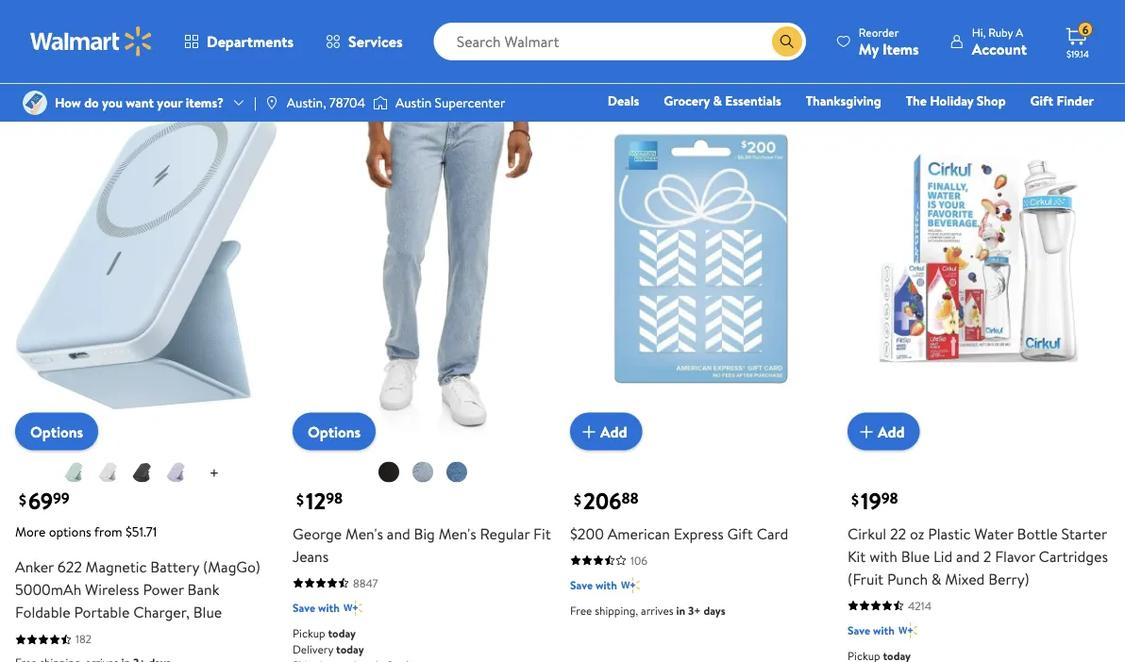 Task type: vqa. For each thing, say whether or not it's contained in the screenshot.
69 the Options
yes



Task type: locate. For each thing, give the bounding box(es) containing it.
2 $ from the left
[[296, 489, 304, 510]]

0 vertical spatial gift
[[1030, 92, 1054, 110]]

1 vertical spatial save
[[293, 600, 315, 617]]

add to favorites list, cirkul 22 oz plastic water bottle starter kit with blue lid and 2 flavor cartridges (fruit punch & mixed berry) image
[[1080, 89, 1103, 112]]

98
[[326, 489, 343, 509], [881, 489, 898, 509]]

2 options from the left
[[308, 422, 361, 442]]

electronics link
[[576, 117, 657, 137]]

walmart image
[[30, 26, 153, 57]]

add to cart image up 19
[[855, 421, 878, 443]]

add to favorites list, $200 american express gift card image
[[802, 89, 825, 112]]

with right kit
[[870, 546, 897, 567]]

starter
[[1061, 524, 1107, 544]]

3 best seller from the left
[[855, 54, 906, 70]]

2 horizontal spatial save
[[848, 623, 870, 639]]

shop up 'debit'
[[977, 92, 1006, 110]]

arrives down 106
[[641, 603, 674, 619]]

anker 622 magnetic battery (maggo) 5000mah wireless power bank foldable portable charger, blue
[[15, 557, 260, 623]]

the holiday shop
[[906, 92, 1006, 110]]

options up buds green icon
[[30, 422, 83, 442]]

shipping,
[[595, 19, 638, 35], [595, 603, 638, 619]]

add to cart image up 206
[[578, 421, 600, 443]]

0 vertical spatial shop
[[977, 92, 1006, 110]]

$200 american express gift card image
[[570, 81, 833, 436]]

1 98 from the left
[[326, 489, 343, 509]]

 image
[[373, 93, 388, 112], [264, 95, 279, 110]]

foldable
[[15, 602, 70, 623]]

98 inside $ 12 98
[[326, 489, 343, 509]]

0 horizontal spatial options link
[[15, 413, 98, 451]]

0 horizontal spatial add to cart image
[[578, 421, 600, 443]]

the
[[906, 92, 927, 110]]

1 vertical spatial and
[[956, 546, 980, 567]]

save with down $200
[[570, 578, 617, 594]]

add up $ 19 98
[[878, 421, 905, 442]]

0 vertical spatial save with
[[570, 578, 617, 594]]

today down walmart plus image
[[328, 625, 356, 642]]

free shipping, arrives in 3+ days up deals at the top right of page
[[570, 19, 726, 35]]

1 horizontal spatial save with
[[570, 578, 617, 594]]

2 98 from the left
[[881, 489, 898, 509]]

add button for 19
[[848, 413, 920, 451]]

and left the 2
[[956, 546, 980, 567]]

save for 12
[[293, 600, 315, 617]]

2 men's from the left
[[439, 524, 476, 544]]

items
[[882, 38, 919, 59]]

3+ up grocery
[[688, 19, 701, 35]]

1 horizontal spatial walmart plus image
[[898, 622, 917, 641]]

free
[[570, 19, 592, 35], [570, 603, 592, 619]]

free shipping, arrives in 3+ days
[[570, 19, 726, 35], [570, 603, 726, 619]]

& down lid
[[932, 569, 942, 590]]

1 horizontal spatial men's
[[439, 524, 476, 544]]

more options from $51.71
[[15, 523, 157, 541]]

0 horizontal spatial seller
[[47, 54, 73, 70]]

add for 19
[[878, 421, 905, 442]]

add button up $ 19 98
[[848, 413, 920, 451]]

services
[[348, 31, 403, 52]]

blue
[[901, 546, 930, 567], [193, 602, 222, 623]]

 image for austin supercenter
[[373, 93, 388, 112]]

1 vertical spatial free shipping, arrives in 3+ days
[[570, 603, 726, 619]]

$51.71
[[126, 523, 157, 541]]

 image right the "78704"
[[373, 93, 388, 112]]

$200
[[570, 524, 604, 544]]

106
[[631, 553, 647, 569]]

0 horizontal spatial options
[[30, 422, 83, 442]]

1 add to cart image from the left
[[578, 421, 600, 443]]

departments
[[207, 31, 294, 52]]

2 horizontal spatial save with
[[848, 623, 895, 639]]

98 up george
[[326, 489, 343, 509]]

fit
[[533, 524, 551, 544]]

walmart plus image
[[621, 576, 640, 595], [898, 622, 917, 641]]

walmart+
[[1038, 118, 1094, 136]]

$200 american express gift card
[[570, 524, 788, 544]]

0 horizontal spatial 98
[[326, 489, 343, 509]]

0 vertical spatial blue
[[901, 546, 930, 567]]

0 horizontal spatial add button
[[570, 413, 642, 451]]

walmart plus image
[[343, 599, 362, 618]]

lilac purple image
[[165, 461, 187, 484]]

wireless
[[85, 580, 139, 600]]

3 $ from the left
[[574, 489, 581, 510]]

|
[[254, 93, 257, 112]]

+ button
[[194, 458, 234, 489]]

0 vertical spatial shipping,
[[595, 19, 638, 35]]

2 horizontal spatial best
[[855, 54, 877, 70]]

$ 12 98
[[296, 486, 343, 517]]

how do you want your items?
[[55, 93, 224, 112]]

arrives
[[895, 8, 928, 24], [641, 19, 674, 35], [641, 603, 674, 619]]

1 horizontal spatial and
[[956, 546, 980, 567]]

0 horizontal spatial and
[[387, 524, 410, 544]]

gift left card
[[727, 524, 753, 544]]

78704
[[329, 93, 365, 112]]

2 seller from the left
[[325, 54, 351, 70]]

walmart plus image down 106
[[621, 576, 640, 595]]

1 horizontal spatial gift
[[1030, 92, 1054, 110]]

best seller
[[23, 54, 73, 70], [300, 54, 351, 70], [855, 54, 906, 70]]

blue down bank
[[193, 602, 222, 623]]

with down $200
[[596, 578, 617, 594]]

$ inside $ 19 98
[[851, 489, 859, 510]]

shipping, arrives tomorrow
[[848, 8, 979, 24]]

gift
[[1030, 92, 1054, 110], [727, 524, 753, 544]]

1 add from the left
[[600, 421, 627, 442]]

$ left 19
[[851, 489, 859, 510]]

seller for 19
[[880, 54, 906, 70]]

gift finder electronics
[[585, 92, 1094, 136]]

shop right toy
[[696, 118, 725, 136]]

2 options link from the left
[[293, 413, 376, 451]]

toy
[[673, 118, 692, 136]]

1 horizontal spatial options
[[308, 422, 361, 442]]

1 horizontal spatial  image
[[373, 93, 388, 112]]

add to cart image for 206
[[578, 421, 600, 443]]

one debit link
[[941, 117, 1022, 137]]

1 men's from the left
[[346, 524, 383, 544]]

dolomite white image
[[97, 461, 119, 484]]

182
[[76, 632, 92, 648]]

free shipping, arrives in 3+ days down 106
[[570, 603, 726, 619]]

3 best from the left
[[855, 54, 877, 70]]

your
[[157, 93, 183, 112]]

arrives up grocery
[[641, 19, 674, 35]]

add to cart image for 19
[[855, 421, 878, 443]]

kit
[[848, 546, 866, 567]]

1 horizontal spatial options link
[[293, 413, 376, 451]]

1 horizontal spatial blue
[[901, 546, 930, 567]]

$ inside $ 69 99
[[19, 489, 26, 510]]

2 horizontal spatial seller
[[880, 54, 906, 70]]

$ inside $ 206 88
[[574, 489, 581, 510]]

3 seller from the left
[[880, 54, 906, 70]]

add button up $ 206 88
[[570, 413, 642, 451]]

jeans
[[293, 546, 329, 567]]

Walmart Site-Wide search field
[[434, 23, 806, 60]]

3+ up walmart 'image'
[[133, 8, 146, 24]]

black image
[[378, 461, 400, 484]]

with for 19
[[873, 623, 895, 639]]

2 best seller from the left
[[300, 54, 351, 70]]

Search search field
[[434, 23, 806, 60]]

1 horizontal spatial seller
[[325, 54, 351, 70]]

$ inside $ 12 98
[[296, 489, 304, 510]]

0 vertical spatial and
[[387, 524, 410, 544]]

1 vertical spatial walmart plus image
[[898, 622, 917, 641]]

1 best from the left
[[23, 54, 44, 70]]

shop
[[977, 92, 1006, 110], [696, 118, 725, 136]]

men's right big at the left
[[439, 524, 476, 544]]

98 up the 22
[[881, 489, 898, 509]]

today right delivery
[[336, 642, 364, 658]]

0 vertical spatial free shipping, arrives in 3+ days
[[570, 19, 726, 35]]

save down $200
[[570, 578, 593, 594]]

0 horizontal spatial save
[[293, 600, 315, 617]]

anker 622 magnetic battery (maggo) 5000mah wireless power bank foldable portable charger, blue image
[[15, 81, 278, 436]]

& right grocery
[[713, 92, 722, 110]]

save with down (fruit
[[848, 623, 895, 639]]

1 horizontal spatial &
[[932, 569, 942, 590]]

 image right "|"
[[264, 95, 279, 110]]

2
[[983, 546, 992, 567]]

2 add button from the left
[[848, 413, 920, 451]]

in
[[121, 8, 130, 24], [676, 19, 685, 35], [676, 603, 685, 619]]

buds green image
[[63, 461, 86, 484]]

with for 206
[[596, 578, 617, 594]]

2 add from the left
[[878, 421, 905, 442]]

2 vertical spatial save
[[848, 623, 870, 639]]

0 horizontal spatial walmart plus image
[[621, 576, 640, 595]]

with
[[870, 546, 897, 567], [596, 578, 617, 594], [318, 600, 340, 617], [873, 623, 895, 639]]

1 add button from the left
[[570, 413, 642, 451]]

pickup
[[293, 625, 325, 642]]

toy shop
[[673, 118, 725, 136]]

1 options link from the left
[[15, 413, 98, 451]]

1 horizontal spatial best
[[300, 54, 322, 70]]

registry link
[[868, 117, 933, 137]]

3+ down express
[[688, 603, 701, 619]]

0 vertical spatial walmart plus image
[[621, 576, 640, 595]]

1 horizontal spatial 98
[[881, 489, 898, 509]]

seller up the how
[[47, 54, 73, 70]]

69
[[28, 486, 53, 517]]

light image
[[412, 461, 434, 484]]

1 best seller from the left
[[23, 54, 73, 70]]

add to cart image
[[578, 421, 600, 443], [855, 421, 878, 443]]

 image
[[23, 91, 47, 115]]

$
[[19, 489, 26, 510], [296, 489, 304, 510], [574, 489, 581, 510], [851, 489, 859, 510]]

walmart plus image down 4214
[[898, 622, 917, 641]]

punch
[[887, 569, 928, 590]]

4214
[[908, 598, 932, 614]]

1 horizontal spatial save
[[570, 578, 593, 594]]

seller up the "78704"
[[325, 54, 351, 70]]

0 horizontal spatial add
[[600, 421, 627, 442]]

best seller down reorder at the right of the page
[[855, 54, 906, 70]]

1 seller from the left
[[47, 54, 73, 70]]

1 horizontal spatial add to cart image
[[855, 421, 878, 443]]

0 vertical spatial save
[[570, 578, 593, 594]]

1 horizontal spatial add
[[878, 421, 905, 442]]

a
[[1016, 24, 1023, 40]]

best seller up austin, 78704
[[300, 54, 351, 70]]

save
[[570, 578, 593, 594], [293, 600, 315, 617], [848, 623, 870, 639]]

american
[[608, 524, 670, 544]]

interstellar gray image
[[131, 461, 153, 484]]

0 horizontal spatial  image
[[264, 95, 279, 110]]

0 vertical spatial free
[[570, 19, 592, 35]]

options up $ 12 98 on the left bottom of page
[[308, 422, 361, 442]]

options link up $ 12 98 on the left bottom of page
[[293, 413, 376, 451]]

options link up buds green icon
[[15, 413, 98, 451]]

0 horizontal spatial best seller
[[23, 54, 73, 70]]

add button
[[570, 413, 642, 451], [848, 413, 920, 451]]

$ left "12"
[[296, 489, 304, 510]]

$ left 69
[[19, 489, 26, 510]]

5000mah
[[15, 580, 81, 600]]

and
[[387, 524, 410, 544], [956, 546, 980, 567]]

seller right my
[[880, 54, 906, 70]]

save with up the pickup
[[293, 600, 340, 617]]

1 $ from the left
[[19, 489, 26, 510]]

men's right george
[[346, 524, 383, 544]]

austin supercenter
[[395, 93, 505, 112]]

options link
[[15, 413, 98, 451], [293, 413, 376, 451]]

with down (fruit
[[873, 623, 895, 639]]

1 options from the left
[[30, 422, 83, 442]]

today
[[328, 625, 356, 642], [336, 642, 364, 658]]

1 vertical spatial shop
[[696, 118, 725, 136]]

2 add to cart image from the left
[[855, 421, 878, 443]]

gift inside gift finder electronics
[[1030, 92, 1054, 110]]

essentials
[[725, 92, 781, 110]]

1 vertical spatial blue
[[193, 602, 222, 623]]

0 horizontal spatial save with
[[293, 600, 340, 617]]

2 horizontal spatial best seller
[[855, 54, 906, 70]]

0 horizontal spatial &
[[713, 92, 722, 110]]

how
[[55, 93, 81, 112]]

shipping, down 106
[[595, 603, 638, 619]]

1 vertical spatial gift
[[727, 524, 753, 544]]

2 vertical spatial save with
[[848, 623, 895, 639]]

blue down oz
[[901, 546, 930, 567]]

0 horizontal spatial best
[[23, 54, 44, 70]]

1 horizontal spatial add button
[[848, 413, 920, 451]]

days
[[149, 8, 171, 24], [704, 19, 726, 35], [704, 603, 726, 619]]

walmart plus image for 19
[[898, 622, 917, 641]]

$19.14
[[1067, 47, 1089, 60]]

1 vertical spatial &
[[932, 569, 942, 590]]

with inside cirkul 22 oz plastic water bottle starter kit with blue lid and 2 flavor cartridges (fruit punch & mixed berry)
[[870, 546, 897, 567]]

search icon image
[[780, 34, 795, 49]]

want
[[126, 93, 154, 112]]

1 vertical spatial shipping,
[[595, 603, 638, 619]]

add up 88
[[600, 421, 627, 442]]

1 vertical spatial save with
[[293, 600, 340, 617]]

3+
[[133, 8, 146, 24], [688, 19, 701, 35], [688, 603, 701, 619]]

1 horizontal spatial best seller
[[300, 54, 351, 70]]

save with for 12
[[293, 600, 340, 617]]

save down (fruit
[[848, 623, 870, 639]]

save with for 19
[[848, 623, 895, 639]]

98 inside $ 19 98
[[881, 489, 898, 509]]

with left walmart plus image
[[318, 600, 340, 617]]

best seller up the how
[[23, 54, 73, 70]]

$ left 206
[[574, 489, 581, 510]]

0 horizontal spatial men's
[[346, 524, 383, 544]]

and left big at the left
[[387, 524, 410, 544]]

seller for 69
[[47, 54, 73, 70]]

0 horizontal spatial blue
[[193, 602, 222, 623]]

4 $ from the left
[[851, 489, 859, 510]]

options
[[30, 422, 83, 442], [308, 422, 361, 442]]

gift left finder
[[1030, 92, 1054, 110]]

shipping, up deals at the top right of page
[[595, 19, 638, 35]]

2 best from the left
[[300, 54, 322, 70]]

1 vertical spatial free
[[570, 603, 592, 619]]

save up the pickup
[[293, 600, 315, 617]]

finder
[[1057, 92, 1094, 110]]



Task type: describe. For each thing, give the bounding box(es) containing it.
bottle
[[1017, 524, 1058, 544]]

water
[[974, 524, 1014, 544]]

george men's and big men's regular fit jeans image
[[293, 81, 555, 436]]

austin,
[[287, 93, 326, 112]]

$ for 12
[[296, 489, 304, 510]]

thanksgiving link
[[797, 91, 890, 111]]

blue inside 'anker 622 magnetic battery (maggo) 5000mah wireless power bank foldable portable charger, blue'
[[193, 602, 222, 623]]

best seller for 69
[[23, 54, 73, 70]]

(fruit
[[848, 569, 884, 590]]

days up walmart 'image'
[[149, 8, 171, 24]]

tomorrow
[[930, 8, 979, 24]]

cirkul
[[848, 524, 887, 544]]

services button
[[310, 19, 419, 64]]

registry
[[877, 118, 925, 136]]

oz
[[910, 524, 925, 544]]

anker
[[15, 557, 54, 578]]

portable
[[74, 602, 130, 623]]

12
[[306, 486, 326, 517]]

8847
[[353, 575, 378, 592]]

add to favorites list, george men's and big men's regular fit jeans image
[[525, 89, 547, 112]]

cirkul 22 oz plastic water bottle starter kit with blue lid and 2 flavor cartridges (fruit punch & mixed berry)
[[848, 524, 1108, 590]]

fashion link
[[800, 117, 861, 137]]

0 horizontal spatial shop
[[696, 118, 725, 136]]

home
[[749, 118, 784, 136]]

$ for 69
[[19, 489, 26, 510]]

options
[[49, 523, 91, 541]]

99
[[53, 489, 70, 509]]

express
[[674, 524, 724, 544]]

 image for austin, 78704
[[264, 95, 279, 110]]

charger,
[[133, 602, 190, 623]]

george
[[293, 524, 342, 544]]

2 free shipping, arrives in 3+ days from the top
[[570, 603, 726, 619]]

mixed
[[945, 569, 985, 590]]

deals link
[[599, 91, 648, 111]]

best for 69
[[23, 54, 44, 70]]

days left search icon
[[704, 19, 726, 35]]

options link for 69
[[15, 413, 98, 451]]

best for 19
[[855, 54, 877, 70]]

add to favorites list, anker 622 magnetic battery (maggo) 5000mah wireless power bank foldable portable charger, blue image
[[247, 89, 270, 112]]

$ 19 98
[[851, 486, 898, 517]]

save for 19
[[848, 623, 870, 639]]

1 free shipping, arrives in 3+ days from the top
[[570, 19, 726, 35]]

bank
[[187, 580, 219, 600]]

regular
[[480, 524, 530, 544]]

$ for 19
[[851, 489, 859, 510]]

battery
[[150, 557, 199, 578]]

+
[[209, 461, 219, 485]]

electronics
[[585, 118, 649, 136]]

fashion
[[808, 118, 852, 136]]

2 free from the top
[[570, 603, 592, 619]]

grocery
[[664, 92, 710, 110]]

0 horizontal spatial gift
[[727, 524, 753, 544]]

cirkul 22 oz plastic water bottle starter kit with blue lid and 2 flavor cartridges (fruit punch & mixed berry) image
[[848, 81, 1110, 436]]

save for 206
[[570, 578, 593, 594]]

best seller for 19
[[855, 54, 906, 70]]

88
[[622, 489, 639, 509]]

2 shipping, from the top
[[595, 603, 638, 619]]

debit
[[981, 118, 1013, 136]]

in down $200 american express gift card
[[676, 603, 685, 619]]

do
[[84, 93, 99, 112]]

options for 69
[[30, 422, 83, 442]]

622
[[57, 557, 82, 578]]

blue inside cirkul 22 oz plastic water bottle starter kit with blue lid and 2 flavor cartridges (fruit punch & mixed berry)
[[901, 546, 930, 567]]

from
[[94, 523, 122, 541]]

and inside cirkul 22 oz plastic water bottle starter kit with blue lid and 2 flavor cartridges (fruit punch & mixed berry)
[[956, 546, 980, 567]]

$ 69 99
[[19, 486, 70, 517]]

19
[[861, 486, 881, 517]]

home link
[[741, 117, 792, 137]]

with for 12
[[318, 600, 340, 617]]

seller for 12
[[325, 54, 351, 70]]

(maggo)
[[203, 557, 260, 578]]

best seller for 12
[[300, 54, 351, 70]]

magnetic
[[86, 557, 147, 578]]

grocery & essentials link
[[655, 91, 790, 111]]

card
[[757, 524, 788, 544]]

& inside cirkul 22 oz plastic water bottle starter kit with blue lid and 2 flavor cartridges (fruit punch & mixed berry)
[[932, 569, 942, 590]]

$ for 206
[[574, 489, 581, 510]]

best for 12
[[300, 54, 322, 70]]

medium image
[[446, 461, 468, 484]]

reorder my items
[[859, 24, 919, 59]]

berry)
[[988, 569, 1030, 590]]

options for 12
[[308, 422, 361, 442]]

flavor
[[995, 546, 1035, 567]]

items?
[[186, 93, 224, 112]]

save with for 206
[[570, 578, 617, 594]]

walmart plus image for 206
[[621, 576, 640, 595]]

departments button
[[168, 19, 310, 64]]

options link for 12
[[293, 413, 376, 451]]

days down express
[[704, 603, 726, 619]]

the holiday shop link
[[897, 91, 1014, 111]]

1 horizontal spatial shop
[[977, 92, 1006, 110]]

account
[[972, 38, 1027, 59]]

walmart+ link
[[1029, 117, 1103, 137]]

ruby
[[988, 24, 1013, 40]]

more
[[15, 523, 46, 541]]

and inside the george men's and big men's regular fit jeans
[[387, 524, 410, 544]]

0 vertical spatial &
[[713, 92, 722, 110]]

$ 206 88
[[574, 486, 639, 517]]

toy shop link
[[665, 117, 733, 137]]

arrives up items
[[895, 8, 928, 24]]

austin
[[395, 93, 432, 112]]

98 for 19
[[881, 489, 898, 509]]

in up walmart 'image'
[[121, 8, 130, 24]]

one
[[949, 118, 978, 136]]

cartridges
[[1039, 546, 1108, 567]]

george men's and big men's regular fit jeans
[[293, 524, 551, 567]]

holiday
[[930, 92, 974, 110]]

reorder
[[859, 24, 899, 40]]

lid
[[933, 546, 953, 567]]

shipping,
[[848, 8, 892, 24]]

grocery & essentials
[[664, 92, 781, 110]]

6
[[1082, 21, 1089, 37]]

1 free from the top
[[570, 19, 592, 35]]

my
[[859, 38, 879, 59]]

1 shipping, from the top
[[595, 19, 638, 35]]

supercenter
[[435, 93, 505, 112]]

add for 206
[[600, 421, 627, 442]]

in up grocery
[[676, 19, 685, 35]]

deals
[[608, 92, 639, 110]]

in 3+ days
[[121, 8, 171, 24]]

pickup today delivery today
[[293, 625, 364, 658]]

big
[[414, 524, 435, 544]]

add button for 206
[[570, 413, 642, 451]]

98 for 12
[[326, 489, 343, 509]]



